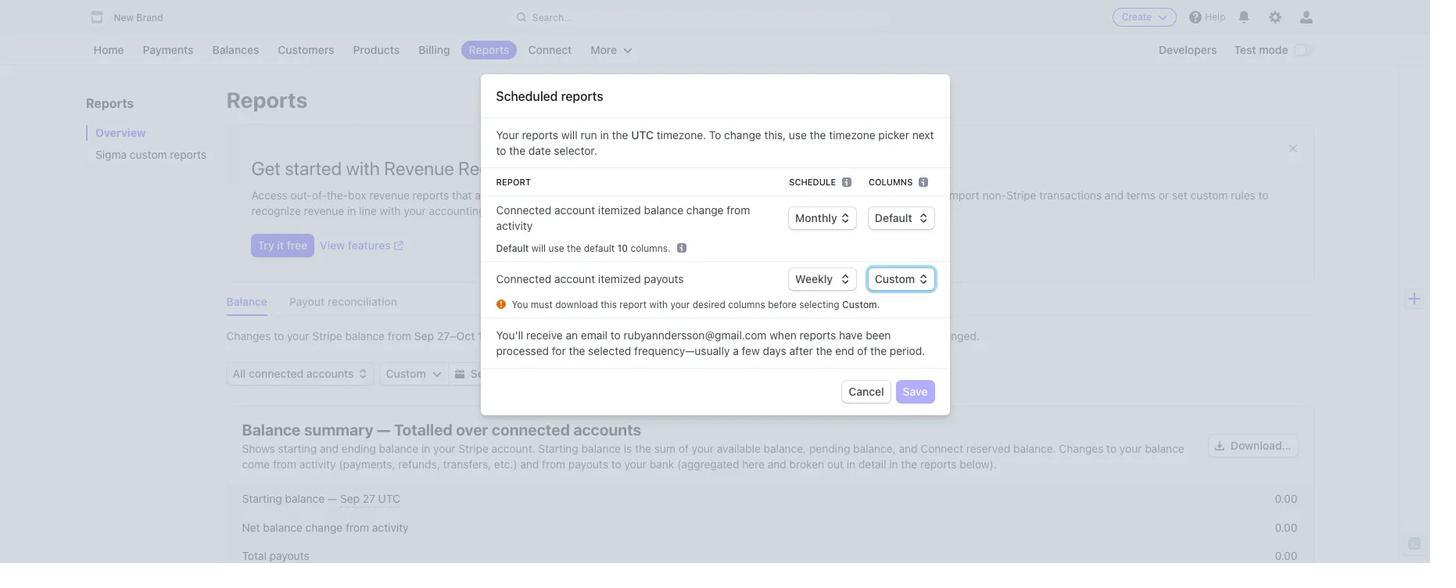 Task type: vqa. For each thing, say whether or not it's contained in the screenshot.
the Optional to the top
no



Task type: locate. For each thing, give the bounding box(es) containing it.
1 account from the top
[[555, 203, 595, 216]]

to up selected
[[611, 328, 621, 342]]

2 vertical spatial 0.00
[[1276, 549, 1298, 563]]

in right detail
[[890, 458, 899, 471]]

is
[[624, 442, 632, 455]]

1 vertical spatial custom
[[386, 367, 426, 380]]

view
[[320, 239, 345, 252]]

sep up the net balance change from activity
[[340, 492, 360, 505]]

1 horizontal spatial custom
[[843, 299, 878, 310]]

2 vertical spatial utc
[[378, 492, 401, 505]]

0 horizontal spatial reports
[[86, 96, 134, 110]]

15 left you'll
[[478, 329, 490, 343]]

get
[[252, 157, 281, 179]]

. inside reports loading completed element
[[718, 329, 721, 343]]

svg image
[[432, 369, 442, 379], [1216, 441, 1225, 451]]

0 vertical spatial payouts
[[644, 272, 684, 285]]

changes right balance.
[[1060, 442, 1104, 455]]

date up the for
[[565, 329, 588, 343]]

15
[[478, 329, 490, 343], [535, 367, 547, 380]]

tab list
[[226, 291, 1314, 316]]

of right end
[[858, 344, 868, 357]]

– down the processed
[[507, 367, 513, 380]]

columns
[[729, 299, 766, 310]]

— inside balance summary — totalled over connected accounts shows starting and ending balance in your stripe account. starting balance is the sum of your available balance, pending balance, and connect reserved balance. changes to your balance come from activity (payments, refunds, transfers, etc.) and from payouts to your bank (aggregated here and broken out in detail in the reports below).
[[377, 421, 391, 439]]

reports right billing
[[469, 43, 510, 56]]

and left terms
[[1105, 189, 1124, 202]]

1 horizontal spatial 15
[[535, 367, 547, 380]]

0 horizontal spatial will
[[532, 242, 546, 254]]

from down the starting
[[273, 458, 297, 471]]

starting up net
[[242, 492, 282, 505]]

itemized down "latest"
[[598, 203, 641, 216]]

grid
[[226, 485, 1314, 563]]

1 vertical spatial changes
[[1060, 442, 1104, 455]]

.
[[878, 299, 880, 310], [718, 329, 721, 343]]

1 vertical spatial oct
[[513, 367, 532, 380]]

and down summary
[[320, 442, 339, 455]]

. useful to record how your stripe balance changed.
[[718, 329, 980, 343]]

the down an
[[569, 344, 586, 357]]

reports up after
[[800, 328, 837, 342]]

download…
[[1231, 439, 1292, 452]]

change up frequency—usually
[[667, 329, 706, 343]]

the up selected
[[604, 329, 621, 343]]

email
[[581, 328, 608, 342]]

0 horizontal spatial utc
[[378, 492, 401, 505]]

itemized for balance
[[598, 203, 641, 216]]

row
[[226, 485, 1314, 514], [226, 514, 1314, 542], [226, 542, 1314, 563]]

1 vertical spatial svg image
[[1216, 441, 1225, 451]]

0 vertical spatial date
[[529, 144, 551, 157]]

with right line
[[380, 204, 401, 217]]

and down account.
[[520, 458, 539, 471]]

1 vertical spatial connected
[[496, 272, 552, 285]]

svg image inside download… button
[[1216, 441, 1225, 451]]

free
[[287, 239, 308, 252]]

that
[[452, 189, 472, 202]]

default will use the default 10 columns.
[[496, 242, 671, 254]]

—
[[377, 421, 391, 439], [328, 492, 337, 505]]

to inside you'll receive an email to rubyanndersson@gmail.com when reports have been processed for the selected frequency—usually a few days after the end of the period.
[[611, 328, 621, 342]]

will up selector.
[[562, 128, 578, 141]]

overview
[[95, 126, 146, 139]]

revenue up line
[[369, 189, 410, 202]]

developers link
[[1152, 41, 1226, 59]]

0 vertical spatial you
[[881, 189, 899, 202]]

utc left timezone.
[[632, 128, 654, 141]]

2 horizontal spatial sep
[[471, 367, 491, 380]]

1 horizontal spatial date
[[565, 329, 588, 343]]

latest
[[612, 189, 640, 202]]

balance,
[[764, 442, 807, 455], [854, 442, 896, 455]]

itemized up this
[[598, 272, 641, 285]]

2 account from the top
[[555, 272, 595, 285]]

balance for balance summary — totalled over connected accounts shows starting and ending balance in your stripe account. starting balance is the sum of your available balance, pending balance, and connect reserved balance. changes to your balance come from activity (payments, refunds, transfers, etc.) and from payouts to your bank (aggregated here and broken out in detail in the reports below).
[[242, 421, 301, 439]]

1 vertical spatial account
[[555, 272, 595, 285]]

changes to your stripe balance from sep 27 – oct 15 , based on the
[[226, 329, 562, 343]]

the down how
[[816, 344, 833, 357]]

connected down the automatically
[[496, 203, 552, 216]]

. up been
[[878, 299, 880, 310]]

to down your
[[496, 144, 507, 157]]

will right default
[[532, 242, 546, 254]]

your reports will run in the utc
[[496, 128, 654, 141]]

0 vertical spatial itemized
[[598, 203, 641, 216]]

Search… search field
[[508, 7, 892, 27]]

view features
[[320, 239, 391, 252]]

of for accounts
[[679, 442, 689, 455]]

revenue down of-
[[304, 204, 344, 217]]

with right report
[[650, 299, 668, 310]]

0 horizontal spatial changes
[[226, 329, 271, 343]]

0 vertical spatial custom
[[843, 299, 878, 310]]

0 vertical spatial custom
[[129, 148, 167, 161]]

of for when
[[858, 344, 868, 357]]

2 vertical spatial 27
[[363, 492, 375, 505]]

2 horizontal spatial utc
[[632, 128, 654, 141]]

report
[[496, 177, 531, 187]]

reports down the overview link
[[170, 148, 206, 161]]

connected
[[496, 203, 552, 216], [496, 272, 552, 285]]

itemized inside connected account itemized balance change from activity
[[598, 203, 641, 216]]

based
[[496, 329, 527, 343]]

reports down the 'balances' link
[[226, 87, 308, 113]]

utc down selected
[[581, 367, 603, 380]]

activity down 'practices.'
[[496, 219, 533, 232]]

0 vertical spatial revenue
[[369, 189, 410, 202]]

1 vertical spatial of
[[858, 344, 868, 357]]

1 horizontal spatial activity
[[372, 521, 409, 534]]

— up (payments,
[[377, 421, 391, 439]]

change
[[725, 128, 762, 141], [687, 203, 724, 216], [667, 329, 706, 343], [306, 521, 343, 534]]

2 0.00 from the top
[[1276, 521, 1298, 534]]

reports link
[[461, 41, 517, 59]]

change down data
[[687, 203, 724, 216]]

payouts inside row
[[270, 549, 310, 563]]

2 horizontal spatial activity
[[496, 219, 533, 232]]

and down save 'button'
[[899, 442, 918, 455]]

svg image inside custom popup button
[[432, 369, 442, 379]]

starting down connected on the bottom left of the page
[[539, 442, 579, 455]]

3 0.00 from the top
[[1276, 549, 1298, 563]]

utc down (payments,
[[378, 492, 401, 505]]

1 vertical spatial connect
[[921, 442, 964, 455]]

0 horizontal spatial svg image
[[432, 369, 442, 379]]

0 vertical spatial account
[[555, 203, 595, 216]]

summary
[[304, 421, 374, 439]]

revenue
[[369, 189, 410, 202], [304, 204, 344, 217]]

1 horizontal spatial starting
[[539, 442, 579, 455]]

date left selector.
[[529, 144, 551, 157]]

utc inside 'button'
[[581, 367, 603, 380]]

to up days
[[760, 329, 770, 343]]

1 horizontal spatial of
[[679, 442, 689, 455]]

2 horizontal spatial 27
[[494, 367, 507, 380]]

streamline
[[723, 189, 776, 202]]

–
[[450, 329, 457, 343], [507, 367, 513, 380]]

custom down the changes to your stripe balance from sep 27 – oct 15 , based on the
[[386, 367, 426, 380]]

1 vertical spatial —
[[328, 492, 337, 505]]

few
[[742, 344, 760, 357]]

rules
[[1232, 189, 1256, 202]]

oct left ,
[[457, 329, 475, 343]]

change inside row
[[306, 521, 343, 534]]

changes down the balance link
[[226, 329, 271, 343]]

2 row from the top
[[226, 514, 1314, 542]]

1 horizontal spatial —
[[377, 421, 391, 439]]

— for balance
[[328, 492, 337, 505]]

0 vertical spatial svg image
[[432, 369, 442, 379]]

3 row from the top
[[226, 542, 1314, 563]]

itemized for payouts
[[598, 272, 641, 285]]

in left line
[[347, 204, 356, 217]]

payouts inside balance summary — totalled over connected accounts shows starting and ending balance in your stripe account. starting balance is the sum of your available balance, pending balance, and connect reserved balance. changes to your balance come from activity (payments, refunds, transfers, etc.) and from payouts to your bank (aggregated here and broken out in detail in the reports below).
[[569, 458, 609, 471]]

custom right set
[[1191, 189, 1229, 202]]

change right to
[[725, 128, 762, 141]]

you down columns at the top of the page
[[881, 189, 899, 202]]

account inside connected account itemized balance change from activity
[[555, 203, 595, 216]]

– left ,
[[450, 329, 457, 343]]

balance link
[[226, 291, 277, 316]]

sigma custom reports
[[95, 148, 206, 161]]

scheduled
[[496, 89, 558, 103]]

0 vertical spatial use
[[789, 128, 807, 141]]

from down the starting balance — sep 27 utc
[[346, 521, 369, 534]]

in right run
[[600, 128, 609, 141]]

balance, up broken
[[764, 442, 807, 455]]

timezone. to change this, use the timezone picker next to the date selector.
[[496, 128, 934, 157]]

box
[[348, 189, 367, 202]]

0 vertical spatial .
[[878, 299, 880, 310]]

grid containing starting balance —
[[226, 485, 1314, 563]]

payouts down "accounts"
[[569, 458, 609, 471]]

27 left ,
[[437, 329, 450, 343]]

reports up run
[[561, 89, 604, 103]]

in
[[600, 128, 609, 141], [347, 204, 356, 217], [422, 442, 431, 455], [847, 458, 856, 471], [890, 458, 899, 471]]

brand
[[136, 12, 163, 23]]

0.00 for total payouts
[[1276, 549, 1298, 563]]

starting inside row
[[242, 492, 282, 505]]

2 itemized from the top
[[598, 272, 641, 285]]

use right this,
[[789, 128, 807, 141]]

reconciliation
[[328, 295, 397, 308]]

of inside balance summary — totalled over connected accounts shows starting and ending balance in your stripe account. starting balance is the sum of your available balance, pending balance, and connect reserved balance. changes to your balance come from activity (payments, refunds, transfers, etc.) and from payouts to your bank (aggregated here and broken out in detail in the reports below).
[[679, 442, 689, 455]]

0 horizontal spatial 27
[[363, 492, 375, 505]]

0 horizontal spatial —
[[328, 492, 337, 505]]

. left useful
[[718, 329, 721, 343]]

balance up shows
[[242, 421, 301, 439]]

date of the balance change
[[565, 329, 706, 343]]

date
[[529, 144, 551, 157], [565, 329, 588, 343]]

1 itemized from the top
[[598, 203, 641, 216]]

reports left below).
[[921, 458, 957, 471]]

0 vertical spatial utc
[[632, 128, 654, 141]]

1 horizontal spatial payouts
[[569, 458, 609, 471]]

svg image left download…
[[1216, 441, 1225, 451]]

overview link
[[86, 125, 211, 141]]

1 horizontal spatial sep
[[414, 329, 434, 343]]

save
[[903, 385, 928, 398]]

net balance change from activity
[[242, 521, 409, 534]]

change inside connected account itemized balance change from activity
[[687, 203, 724, 216]]

2 vertical spatial payouts
[[270, 549, 310, 563]]

must
[[531, 299, 553, 310]]

1 vertical spatial 0.00
[[1276, 521, 1298, 534]]

utc
[[632, 128, 654, 141], [581, 367, 603, 380], [378, 492, 401, 505]]

connected inside connected account itemized balance change from activity
[[496, 203, 552, 216]]

reports inside sigma custom reports link
[[170, 148, 206, 161]]

1 horizontal spatial oct
[[513, 367, 532, 380]]

1 horizontal spatial svg image
[[1216, 441, 1225, 451]]

download
[[556, 299, 598, 310]]

in up refunds,
[[422, 442, 431, 455]]

1 vertical spatial itemized
[[598, 272, 641, 285]]

0 vertical spatial balance
[[226, 295, 268, 308]]

1 horizontal spatial reports
[[226, 87, 308, 113]]

27
[[437, 329, 450, 343], [494, 367, 507, 380], [363, 492, 375, 505]]

balance, up detail
[[854, 442, 896, 455]]

0 horizontal spatial of
[[591, 329, 601, 343]]

0 vertical spatial starting
[[539, 442, 579, 455]]

1 vertical spatial date
[[565, 329, 588, 343]]

1 vertical spatial 27
[[494, 367, 507, 380]]

custom
[[843, 299, 878, 310], [386, 367, 426, 380]]

0 horizontal spatial sep
[[340, 492, 360, 505]]

2 connected from the top
[[496, 272, 552, 285]]

— for summary
[[377, 421, 391, 439]]

sep inside row
[[340, 492, 360, 505]]

0 vertical spatial —
[[377, 421, 391, 439]]

1 vertical spatial revenue
[[304, 204, 344, 217]]

come
[[242, 458, 270, 471]]

payments
[[143, 43, 194, 56]]

custom
[[129, 148, 167, 161], [1191, 189, 1229, 202]]

custom down the overview link
[[129, 148, 167, 161]]

of up selected
[[591, 329, 601, 343]]

the
[[612, 128, 629, 141], [810, 128, 827, 141], [509, 144, 526, 157], [567, 242, 582, 254], [546, 329, 562, 343], [604, 329, 621, 343], [569, 344, 586, 357], [816, 344, 833, 357], [871, 344, 887, 357], [635, 442, 652, 455], [901, 458, 918, 471]]

1 horizontal spatial balance,
[[854, 442, 896, 455]]

1 vertical spatial .
[[718, 329, 721, 343]]

reserved
[[967, 442, 1011, 455]]

run
[[581, 128, 597, 141]]

to down the balance link
[[274, 329, 284, 343]]

reports inside access out-of-the-box revenue reports that automatically capture your latest stripe data and streamline accrual accounting. you can also import non-stripe transactions and terms or set custom rules to recognize revenue in line with your accounting practices.
[[413, 189, 449, 202]]

custom inside popup button
[[386, 367, 426, 380]]

0 horizontal spatial oct
[[457, 329, 475, 343]]

0 horizontal spatial date
[[529, 144, 551, 157]]

of inside you'll receive an email to rubyanndersson@gmail.com when reports have been processed for the selected frequency—usually a few days after the end of the period.
[[858, 344, 868, 357]]

0 vertical spatial changes
[[226, 329, 271, 343]]

with up "box"
[[346, 157, 380, 179]]

0 horizontal spatial –
[[450, 329, 457, 343]]

activity down (payments,
[[372, 521, 409, 534]]

0 horizontal spatial balance,
[[764, 442, 807, 455]]

0 horizontal spatial starting
[[242, 492, 282, 505]]

tab list containing balance
[[226, 291, 1314, 316]]

oct down the processed
[[513, 367, 532, 380]]

from down streamline
[[727, 203, 750, 216]]

use left default
[[549, 242, 565, 254]]

1 vertical spatial you
[[512, 299, 528, 310]]

1 horizontal spatial you
[[881, 189, 899, 202]]

the right detail
[[901, 458, 918, 471]]

1 vertical spatial utc
[[581, 367, 603, 380]]

0 horizontal spatial custom
[[386, 367, 426, 380]]

payout reconciliation link
[[289, 291, 407, 316]]

27 down (payments,
[[363, 492, 375, 505]]

customers link
[[270, 41, 342, 59]]

1 horizontal spatial use
[[789, 128, 807, 141]]

sep right svg image
[[471, 367, 491, 380]]

— inside row
[[328, 492, 337, 505]]

from inside row
[[346, 521, 369, 534]]

account up download
[[555, 272, 595, 285]]

connect inside balance summary — totalled over connected accounts shows starting and ending balance in your stripe account. starting balance is the sum of your available balance, pending balance, and connect reserved balance. changes to your balance come from activity (payments, refunds, transfers, etc.) and from payouts to your bank (aggregated here and broken out in detail in the reports below).
[[921, 442, 964, 455]]

balance inside balance summary — totalled over connected accounts shows starting and ending balance in your stripe account. starting balance is the sum of your available balance, pending balance, and connect reserved balance. changes to your balance come from activity (payments, refunds, transfers, etc.) and from payouts to your bank (aggregated here and broken out in detail in the reports below).
[[242, 421, 301, 439]]

columns.
[[631, 242, 671, 254]]

1 horizontal spatial will
[[562, 128, 578, 141]]

home link
[[86, 41, 132, 59]]

activity down the starting
[[299, 458, 336, 471]]

2 horizontal spatial of
[[858, 344, 868, 357]]

stripe
[[643, 189, 673, 202], [1007, 189, 1037, 202], [312, 329, 342, 343], [858, 329, 888, 343], [459, 442, 489, 455]]

0 horizontal spatial .
[[718, 329, 721, 343]]

0 horizontal spatial payouts
[[270, 549, 310, 563]]

— up the net balance change from activity
[[328, 492, 337, 505]]

1 vertical spatial –
[[507, 367, 513, 380]]

1 horizontal spatial connect
[[921, 442, 964, 455]]

2 balance, from the left
[[854, 442, 896, 455]]

27 down the processed
[[494, 367, 507, 380]]

starting
[[278, 442, 317, 455]]

change down the starting balance — sep 27 utc
[[306, 521, 343, 534]]

connected for connected account itemized payouts
[[496, 272, 552, 285]]

connect link
[[521, 41, 580, 59]]

account down "capture"
[[555, 203, 595, 216]]

15 down the processed
[[535, 367, 547, 380]]

of right sum
[[679, 442, 689, 455]]

1 row from the top
[[226, 485, 1314, 514]]

new brand
[[114, 12, 163, 23]]

create button
[[1113, 8, 1178, 27]]

2 vertical spatial sep
[[340, 492, 360, 505]]

default
[[496, 242, 529, 254]]

reports inside you'll receive an email to rubyanndersson@gmail.com when reports have been processed for the selected frequency—usually a few days after the end of the period.
[[800, 328, 837, 342]]

account
[[555, 203, 595, 216], [555, 272, 595, 285]]

1 horizontal spatial 27
[[437, 329, 450, 343]]

billing
[[419, 43, 450, 56]]

sep
[[414, 329, 434, 343], [471, 367, 491, 380], [340, 492, 360, 505]]

changes
[[226, 329, 271, 343], [1060, 442, 1104, 455]]

desired
[[693, 299, 726, 310]]

date inside timezone. to change this, use the timezone picker next to the date selector.
[[529, 144, 551, 157]]

to right rules
[[1259, 189, 1269, 202]]

row containing net balance change from activity
[[226, 514, 1314, 542]]

accounting.
[[818, 189, 878, 202]]

svg image for download…
[[1216, 441, 1225, 451]]

10
[[618, 242, 628, 254]]

connected up 'must'
[[496, 272, 552, 285]]

connect up below).
[[921, 442, 964, 455]]

1 vertical spatial payouts
[[569, 458, 609, 471]]

reports down revenue
[[413, 189, 449, 202]]

print
[[734, 367, 758, 380]]

1 horizontal spatial changes
[[1060, 442, 1104, 455]]

connect down search…
[[528, 43, 572, 56]]

try it free
[[258, 239, 308, 252]]

custom up have
[[843, 299, 878, 310]]

connected account itemized balance change from activity
[[496, 203, 750, 232]]

1 vertical spatial 15
[[535, 367, 547, 380]]

1 horizontal spatial –
[[507, 367, 513, 380]]

columns
[[869, 177, 913, 187]]

balance down the try
[[226, 295, 268, 308]]

cancel
[[849, 385, 885, 398]]

0 horizontal spatial connect
[[528, 43, 572, 56]]

transfers,
[[443, 458, 491, 471]]

1 vertical spatial activity
[[299, 458, 336, 471]]

2 vertical spatial activity
[[372, 521, 409, 534]]

utc button
[[559, 363, 610, 385]]

useful
[[724, 329, 757, 343]]

0 horizontal spatial activity
[[299, 458, 336, 471]]

1 connected from the top
[[496, 203, 552, 216]]



Task type: describe. For each thing, give the bounding box(es) containing it.
2 horizontal spatial payouts
[[644, 272, 684, 285]]

date inside reports loading completed element
[[565, 329, 588, 343]]

create
[[1122, 11, 1153, 23]]

activity inside balance summary — totalled over connected accounts shows starting and ending balance in your stripe account. starting balance is the sum of your available balance, pending balance, and connect reserved balance. changes to your balance come from activity (payments, refunds, transfers, etc.) and from payouts to your bank (aggregated here and broken out in detail in the reports below).
[[299, 458, 336, 471]]

your
[[496, 128, 519, 141]]

of-
[[312, 189, 327, 202]]

transactions
[[1040, 189, 1102, 202]]

period.
[[890, 344, 926, 357]]

custom inside access out-of-the-box revenue reports that automatically capture your latest stripe data and streamline accrual accounting. you can also import non-stripe transactions and terms or set custom rules to recognize revenue in line with your accounting practices.
[[1191, 189, 1229, 202]]

get started with revenue recognition
[[252, 157, 555, 179]]

practices.
[[488, 204, 538, 217]]

selecting
[[800, 299, 840, 310]]

2 horizontal spatial reports
[[469, 43, 510, 56]]

here
[[743, 458, 765, 471]]

and right data
[[701, 189, 720, 202]]

days
[[763, 344, 787, 357]]

27 inside row
[[363, 492, 375, 505]]

search…
[[533, 11, 572, 23]]

the right run
[[612, 128, 629, 141]]

more button
[[583, 41, 641, 59]]

1 balance, from the left
[[764, 442, 807, 455]]

next
[[913, 128, 934, 141]]

from inside connected account itemized balance change from activity
[[727, 203, 750, 216]]

row containing starting balance —
[[226, 485, 1314, 514]]

the up the for
[[546, 329, 562, 343]]

svg image
[[455, 369, 465, 379]]

available
[[717, 442, 761, 455]]

a
[[733, 344, 739, 357]]

stripe inside balance summary — totalled over connected accounts shows starting and ending balance in your stripe account. starting balance is the sum of your available balance, pending balance, and connect reserved balance. changes to your balance come from activity (payments, refunds, transfers, etc.) and from payouts to your bank (aggregated here and broken out in detail in the reports below).
[[459, 442, 489, 455]]

1 horizontal spatial .
[[878, 299, 880, 310]]

broken
[[790, 458, 825, 471]]

detail
[[859, 458, 887, 471]]

the down been
[[871, 344, 887, 357]]

print button
[[727, 363, 765, 385]]

0 horizontal spatial revenue
[[304, 204, 344, 217]]

starting inside balance summary — totalled over connected accounts shows starting and ending balance in your stripe account. starting balance is the sum of your available balance, pending balance, and connect reserved balance. changes to your balance come from activity (payments, refunds, transfers, etc.) and from payouts to your bank (aggregated here and broken out in detail in the reports below).
[[539, 442, 579, 455]]

starting balance — sep 27 utc
[[242, 492, 401, 505]]

balance for balance
[[226, 295, 268, 308]]

0 vertical spatial with
[[346, 157, 380, 179]]

home
[[93, 43, 124, 56]]

default
[[584, 242, 615, 254]]

0 vertical spatial –
[[450, 329, 457, 343]]

etc.)
[[494, 458, 518, 471]]

with inside access out-of-the-box revenue reports that automatically capture your latest stripe data and streamline accrual accounting. you can also import non-stripe transactions and terms or set custom rules to recognize revenue in line with your accounting practices.
[[380, 204, 401, 217]]

connected
[[492, 421, 570, 439]]

0 vertical spatial oct
[[457, 329, 475, 343]]

row containing total payouts
[[226, 542, 1314, 563]]

after
[[790, 344, 813, 357]]

reports inside balance summary — totalled over connected accounts shows starting and ending balance in your stripe account. starting balance is the sum of your available balance, pending balance, and connect reserved balance. changes to your balance come from activity (payments, refunds, transfers, etc.) and from payouts to your bank (aggregated here and broken out in detail in the reports below).
[[921, 458, 957, 471]]

sigma
[[95, 148, 126, 161]]

and right here at the bottom of page
[[768, 458, 787, 471]]

download… button
[[1209, 435, 1298, 457]]

sum
[[655, 442, 676, 455]]

the down your
[[509, 144, 526, 157]]

you'll
[[496, 328, 524, 342]]

set
[[1173, 189, 1188, 202]]

0 vertical spatial will
[[562, 128, 578, 141]]

sep 27 – oct 15
[[471, 367, 547, 380]]

out
[[828, 458, 844, 471]]

you'll receive an email to rubyanndersson@gmail.com when reports have been processed for the selected frequency—usually a few days after the end of the period.
[[496, 328, 926, 357]]

try it free button
[[252, 235, 314, 257]]

the right is
[[635, 442, 652, 455]]

activity inside connected account itemized balance change from activity
[[496, 219, 533, 232]]

on
[[530, 329, 543, 343]]

have
[[839, 328, 863, 342]]

revenue
[[384, 157, 454, 179]]

more
[[591, 43, 617, 56]]

access out-of-the-box revenue reports that automatically capture your latest stripe data and streamline accrual accounting. you can also import non-stripe transactions and terms or set custom rules to recognize revenue in line with your accounting practices.
[[252, 189, 1269, 217]]

(aggregated
[[678, 458, 740, 471]]

from down connected on the bottom left of the page
[[542, 458, 566, 471]]

1 vertical spatial sep
[[471, 367, 491, 380]]

totalled
[[394, 421, 453, 439]]

processed
[[496, 344, 549, 357]]

when
[[770, 328, 797, 342]]

recognize
[[252, 204, 301, 217]]

2 vertical spatial with
[[650, 299, 668, 310]]

svg image for custom
[[432, 369, 442, 379]]

new
[[114, 12, 134, 23]]

account for balance
[[555, 203, 595, 216]]

non-
[[983, 189, 1007, 202]]

to
[[709, 128, 722, 141]]

from up custom popup button
[[388, 329, 411, 343]]

end
[[836, 344, 855, 357]]

frequency—usually
[[635, 344, 730, 357]]

rubyanndersson@gmail.com
[[624, 328, 767, 342]]

0 vertical spatial 15
[[478, 329, 490, 343]]

access
[[252, 189, 288, 202]]

utc inside row
[[378, 492, 401, 505]]

below).
[[960, 458, 997, 471]]

change inside timezone. to change this, use the timezone picker next to the date selector.
[[725, 128, 762, 141]]

for
[[552, 344, 566, 357]]

changed.
[[933, 329, 980, 343]]

0 vertical spatial of
[[591, 329, 601, 343]]

total payouts
[[242, 549, 310, 563]]

reports right your
[[522, 128, 559, 141]]

schedule…
[[657, 367, 715, 380]]

products
[[353, 43, 400, 56]]

changes inside balance summary — totalled over connected accounts shows starting and ending balance in your stripe account. starting balance is the sum of your available balance, pending balance, and connect reserved balance. changes to your balance come from activity (payments, refunds, transfers, etc.) and from payouts to your bank (aggregated here and broken out in detail in the reports below).
[[1060, 442, 1104, 455]]

0 vertical spatial sep
[[414, 329, 434, 343]]

try
[[258, 239, 274, 252]]

use inside timezone. to change this, use the timezone picker next to the date selector.
[[789, 128, 807, 141]]

how
[[809, 329, 829, 343]]

an
[[566, 328, 578, 342]]

accounting
[[429, 204, 485, 217]]

1 vertical spatial use
[[549, 242, 565, 254]]

the left default
[[567, 242, 582, 254]]

payments link
[[135, 41, 202, 59]]

to right balance.
[[1107, 442, 1117, 455]]

selected
[[588, 344, 632, 357]]

over
[[456, 421, 488, 439]]

the left timezone
[[810, 128, 827, 141]]

refunds,
[[398, 458, 440, 471]]

account for payouts
[[555, 272, 595, 285]]

in inside access out-of-the-box revenue reports that automatically capture your latest stripe data and streamline accrual accounting. you can also import non-stripe transactions and terms or set custom rules to recognize revenue in line with your accounting practices.
[[347, 204, 356, 217]]

this,
[[765, 128, 786, 141]]

1 horizontal spatial revenue
[[369, 189, 410, 202]]

in right out at bottom
[[847, 458, 856, 471]]

0.00 for net balance change from activity
[[1276, 521, 1298, 534]]

activity inside row
[[372, 521, 409, 534]]

1 vertical spatial will
[[532, 242, 546, 254]]

billing link
[[411, 41, 458, 59]]

,
[[490, 329, 493, 343]]

to inside timezone. to change this, use the timezone picker next to the date selector.
[[496, 144, 507, 157]]

0 horizontal spatial custom
[[129, 148, 167, 161]]

to inside access out-of-the-box revenue reports that automatically capture your latest stripe data and streamline accrual accounting. you can also import non-stripe transactions and terms or set custom rules to recognize revenue in line with your accounting practices.
[[1259, 189, 1269, 202]]

connected for connected account itemized balance change from activity
[[496, 203, 552, 216]]

0 vertical spatial 27
[[437, 329, 450, 343]]

customers
[[278, 43, 334, 56]]

to down "accounts"
[[612, 458, 622, 471]]

reports loading completed element
[[226, 125, 1314, 563]]

you inside access out-of-the-box revenue reports that automatically capture your latest stripe data and streamline accrual accounting. you can also import non-stripe transactions and terms or set custom rules to recognize revenue in line with your accounting practices.
[[881, 189, 899, 202]]

1 0.00 from the top
[[1276, 492, 1298, 505]]

also
[[924, 189, 944, 202]]

selector.
[[554, 144, 597, 157]]

out-
[[291, 189, 312, 202]]

picker
[[879, 128, 910, 141]]

ending
[[342, 442, 376, 455]]

line
[[359, 204, 377, 217]]

started
[[285, 157, 342, 179]]

developers
[[1159, 43, 1218, 56]]

balance inside connected account itemized balance change from activity
[[644, 203, 684, 216]]

products link
[[345, 41, 408, 59]]

shows
[[242, 442, 275, 455]]



